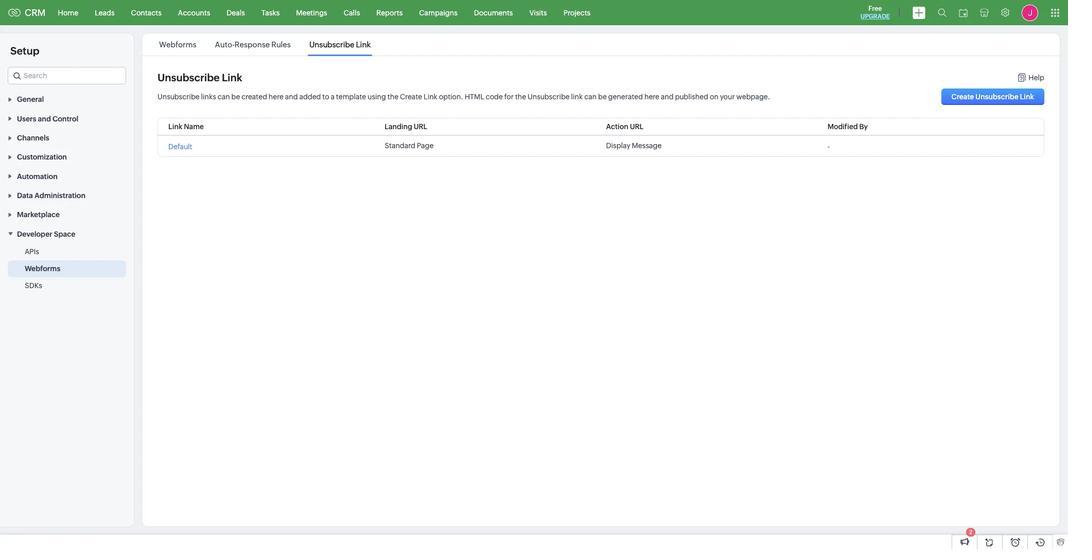 Task type: vqa. For each thing, say whether or not it's contained in the screenshot.
text field
no



Task type: locate. For each thing, give the bounding box(es) containing it.
1 horizontal spatial can
[[585, 93, 597, 101]]

webforms link down accounts
[[158, 40, 198, 49]]

display
[[607, 142, 631, 150]]

customization
[[17, 153, 67, 161]]

1 horizontal spatial here
[[645, 93, 660, 101]]

0 horizontal spatial webforms link
[[25, 264, 60, 274]]

1 url from the left
[[414, 123, 428, 131]]

2 horizontal spatial and
[[661, 93, 674, 101]]

0 vertical spatial webforms link
[[158, 40, 198, 49]]

list
[[150, 33, 380, 56]]

0 horizontal spatial webforms
[[25, 265, 60, 273]]

0 horizontal spatial create
[[400, 93, 423, 101]]

code
[[486, 93, 503, 101]]

here right the created
[[269, 93, 284, 101]]

display message
[[607, 142, 662, 150]]

url up "page"
[[414, 123, 428, 131]]

leads link
[[87, 0, 123, 25]]

contacts link
[[123, 0, 170, 25]]

here right the generated
[[645, 93, 660, 101]]

webpage.
[[737, 93, 771, 101]]

url up display message
[[630, 123, 644, 131]]

0 horizontal spatial can
[[218, 93, 230, 101]]

2 url from the left
[[630, 123, 644, 131]]

0 horizontal spatial and
[[38, 115, 51, 123]]

can right link
[[585, 93, 597, 101]]

create menu element
[[907, 0, 932, 25]]

unsubscribe link down the calls link
[[310, 40, 371, 49]]

the right using
[[388, 93, 399, 101]]

0 horizontal spatial url
[[414, 123, 428, 131]]

webforms link up sdks link
[[25, 264, 60, 274]]

be left the generated
[[599, 93, 607, 101]]

1 horizontal spatial webforms
[[159, 40, 197, 49]]

auto-response rules
[[215, 40, 291, 49]]

data administration button
[[0, 186, 134, 205]]

reports link
[[368, 0, 411, 25]]

be left the created
[[232, 93, 240, 101]]

tasks link
[[253, 0, 288, 25]]

and left published
[[661, 93, 674, 101]]

apis link
[[25, 247, 39, 257]]

0 horizontal spatial the
[[388, 93, 399, 101]]

generated
[[609, 93, 644, 101]]

landing url
[[385, 123, 428, 131]]

and
[[285, 93, 298, 101], [661, 93, 674, 101], [38, 115, 51, 123]]

create menu image
[[913, 6, 926, 19]]

1 be from the left
[[232, 93, 240, 101]]

campaigns link
[[411, 0, 466, 25]]

calls link
[[336, 0, 368, 25]]

space
[[54, 230, 75, 238]]

visits link
[[522, 0, 556, 25]]

links
[[201, 93, 216, 101]]

webforms link
[[158, 40, 198, 49], [25, 264, 60, 274]]

modified
[[828, 123, 859, 131]]

can
[[218, 93, 230, 101], [585, 93, 597, 101]]

the
[[388, 93, 399, 101], [516, 93, 527, 101]]

crm
[[25, 7, 46, 18]]

link up the created
[[222, 72, 242, 83]]

2 create from the left
[[952, 93, 975, 101]]

1 can from the left
[[218, 93, 230, 101]]

link
[[572, 93, 583, 101]]

auto-response rules link
[[214, 40, 293, 49]]

rules
[[272, 40, 291, 49]]

documents link
[[466, 0, 522, 25]]

0 horizontal spatial here
[[269, 93, 284, 101]]

1 horizontal spatial unsubscribe link
[[310, 40, 371, 49]]

and left added
[[285, 93, 298, 101]]

be
[[232, 93, 240, 101], [599, 93, 607, 101]]

a
[[331, 93, 335, 101]]

1 horizontal spatial and
[[285, 93, 298, 101]]

profile image
[[1023, 4, 1039, 21]]

meetings
[[296, 9, 328, 17]]

0 horizontal spatial be
[[232, 93, 240, 101]]

link left option.
[[424, 93, 438, 101]]

webforms down accounts
[[159, 40, 197, 49]]

unsubscribe inside button
[[976, 93, 1019, 101]]

0 vertical spatial unsubscribe link
[[310, 40, 371, 49]]

can right links
[[218, 93, 230, 101]]

None field
[[8, 67, 126, 84]]

default
[[168, 142, 192, 151]]

1 vertical spatial webforms
[[25, 265, 60, 273]]

channels
[[17, 134, 49, 142]]

unsubscribe link up links
[[158, 72, 242, 83]]

and right users
[[38, 115, 51, 123]]

crm link
[[8, 7, 46, 18]]

create unsubscribe link
[[952, 93, 1035, 101]]

0 horizontal spatial unsubscribe link
[[158, 72, 242, 83]]

sdks link
[[25, 281, 42, 291]]

2 be from the left
[[599, 93, 607, 101]]

1 horizontal spatial be
[[599, 93, 607, 101]]

unsubscribe link
[[310, 40, 371, 49], [158, 72, 242, 83]]

webforms inside developer space 'region'
[[25, 265, 60, 273]]

url for action url
[[630, 123, 644, 131]]

your
[[721, 93, 736, 101]]

name
[[184, 123, 204, 131]]

1 horizontal spatial webforms link
[[158, 40, 198, 49]]

2 the from the left
[[516, 93, 527, 101]]

webforms
[[159, 40, 197, 49], [25, 265, 60, 273]]

webforms inside "list"
[[159, 40, 197, 49]]

1 horizontal spatial url
[[630, 123, 644, 131]]

webforms up sdks link
[[25, 265, 60, 273]]

link
[[356, 40, 371, 49], [222, 72, 242, 83], [424, 93, 438, 101], [1021, 93, 1035, 101], [168, 123, 183, 131]]

free upgrade
[[861, 5, 891, 20]]

response
[[235, 40, 270, 49]]

1 horizontal spatial the
[[516, 93, 527, 101]]

automation button
[[0, 167, 134, 186]]

here
[[269, 93, 284, 101], [645, 93, 660, 101]]

link inside button
[[1021, 93, 1035, 101]]

link down the calls link
[[356, 40, 371, 49]]

the right 'for'
[[516, 93, 527, 101]]

create
[[400, 93, 423, 101], [952, 93, 975, 101]]

1 vertical spatial unsubscribe link
[[158, 72, 242, 83]]

campaigns
[[419, 9, 458, 17]]

link down help
[[1021, 93, 1035, 101]]

channels button
[[0, 128, 134, 147]]

data
[[17, 192, 33, 200]]

url
[[414, 123, 428, 131], [630, 123, 644, 131]]

0 vertical spatial webforms
[[159, 40, 197, 49]]

1 horizontal spatial create
[[952, 93, 975, 101]]

link inside "list"
[[356, 40, 371, 49]]

created
[[242, 93, 267, 101]]



Task type: describe. For each thing, give the bounding box(es) containing it.
developer
[[17, 230, 52, 238]]

administration
[[34, 192, 86, 200]]

standard page
[[385, 142, 434, 150]]

developer space region
[[0, 244, 134, 295]]

template
[[336, 93, 366, 101]]

data administration
[[17, 192, 86, 200]]

free
[[869, 5, 883, 12]]

control
[[53, 115, 78, 123]]

Search text field
[[8, 67, 126, 84]]

upgrade
[[861, 13, 891, 20]]

auto-
[[215, 40, 235, 49]]

help
[[1030, 73, 1045, 82]]

reports
[[377, 9, 403, 17]]

automation
[[17, 172, 58, 181]]

1 vertical spatial webforms link
[[25, 264, 60, 274]]

documents
[[474, 9, 513, 17]]

deals
[[227, 9, 245, 17]]

2 here from the left
[[645, 93, 660, 101]]

and inside dropdown button
[[38, 115, 51, 123]]

on
[[710, 93, 719, 101]]

message
[[632, 142, 662, 150]]

search element
[[932, 0, 954, 25]]

marketplace
[[17, 211, 60, 219]]

users
[[17, 115, 36, 123]]

url for landing url
[[414, 123, 428, 131]]

by
[[860, 123, 869, 131]]

general button
[[0, 90, 134, 109]]

sdks
[[25, 282, 42, 290]]

using
[[368, 93, 386, 101]]

home link
[[50, 0, 87, 25]]

tasks
[[262, 9, 280, 17]]

calendar image
[[960, 9, 969, 17]]

contacts
[[131, 9, 162, 17]]

visits
[[530, 9, 547, 17]]

leads
[[95, 9, 115, 17]]

projects link
[[556, 0, 599, 25]]

1 create from the left
[[400, 93, 423, 101]]

-
[[828, 142, 831, 151]]

action
[[607, 123, 629, 131]]

accounts link
[[170, 0, 219, 25]]

setup
[[10, 45, 39, 57]]

1 the from the left
[[388, 93, 399, 101]]

search image
[[939, 8, 947, 17]]

1 here from the left
[[269, 93, 284, 101]]

profile element
[[1016, 0, 1045, 25]]

added
[[300, 93, 321, 101]]

create unsubscribe link button
[[942, 89, 1045, 105]]

projects
[[564, 9, 591, 17]]

users and control button
[[0, 109, 134, 128]]

general
[[17, 95, 44, 104]]

calls
[[344, 9, 360, 17]]

marketplace button
[[0, 205, 134, 224]]

for
[[505, 93, 514, 101]]

standard
[[385, 142, 416, 150]]

create inside button
[[952, 93, 975, 101]]

meetings link
[[288, 0, 336, 25]]

users and control
[[17, 115, 78, 123]]

html
[[465, 93, 485, 101]]

link left "name"
[[168, 123, 183, 131]]

modified by
[[828, 123, 869, 131]]

published
[[676, 93, 709, 101]]

customization button
[[0, 147, 134, 167]]

to
[[323, 93, 330, 101]]

deals link
[[219, 0, 253, 25]]

page
[[417, 142, 434, 150]]

action url
[[607, 123, 644, 131]]

unsubscribe links can be created here and added to a template using the create link option. html code for the unsubscribe link can be generated here and published on your webpage.
[[158, 93, 771, 101]]

unsubscribe link link
[[308, 40, 373, 49]]

developer space
[[17, 230, 75, 238]]

accounts
[[178, 9, 210, 17]]

home
[[58, 9, 78, 17]]

link name
[[168, 123, 204, 131]]

list containing webforms
[[150, 33, 380, 56]]

apis
[[25, 248, 39, 256]]

option.
[[439, 93, 464, 101]]

2 can from the left
[[585, 93, 597, 101]]

developer space button
[[0, 224, 134, 244]]

2
[[970, 530, 973, 536]]

unsubscribe inside "list"
[[310, 40, 355, 49]]

landing
[[385, 123, 413, 131]]



